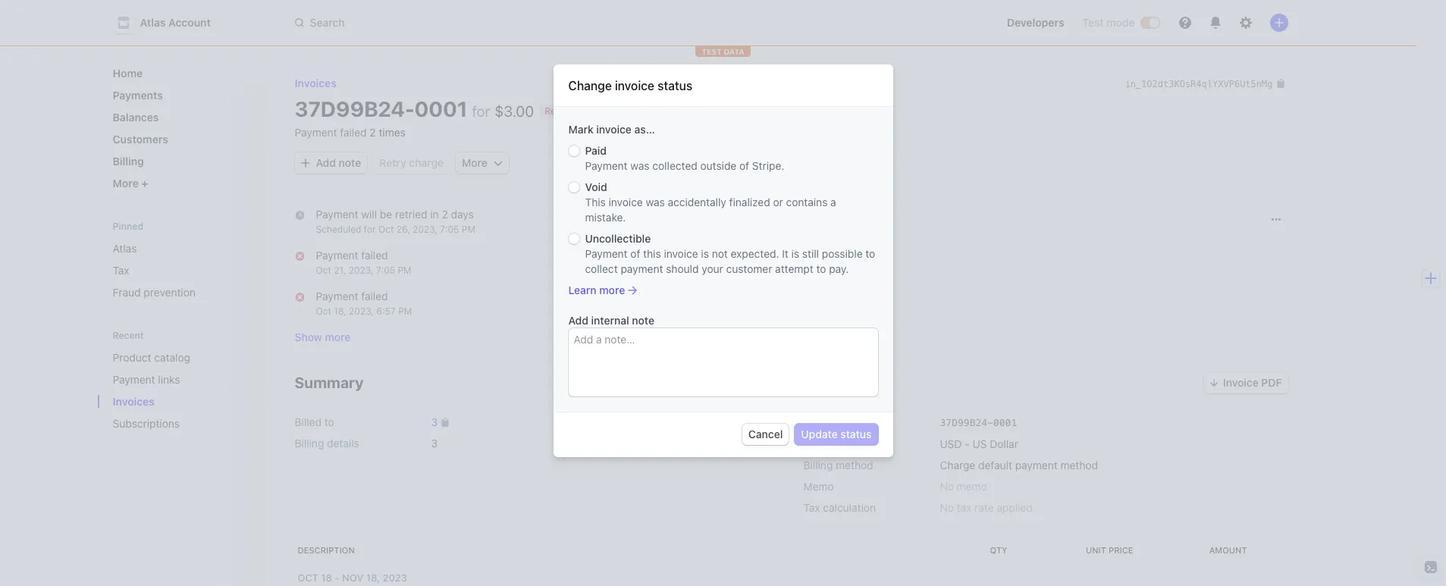 Task type: describe. For each thing, give the bounding box(es) containing it.
1 horizontal spatial invoices
[[295, 77, 337, 90]]

this
[[644, 247, 661, 260]]

invoice pdf
[[1224, 376, 1283, 389]]

0001 for 37d99b24-0001
[[994, 418, 1018, 429]]

oct inside payment failed oct 18, 2023, 6:57 pm
[[316, 306, 332, 317]]

balances link
[[107, 105, 252, 130]]

2023
[[383, 572, 408, 585]]

more for learn more
[[600, 284, 625, 297]]

for inside payment will be retried in 2 days scheduled for oct 26, 2023, 7:05 pm
[[364, 224, 376, 235]]

invoice right the change
[[615, 79, 655, 93]]

paid payment was collected outside of stripe.
[[585, 144, 785, 172]]

pm for payment failed oct 21, 2023, 7:05 pm
[[398, 265, 412, 276]]

1 horizontal spatial svg image
[[1272, 215, 1281, 224]]

uncollectible
[[585, 232, 651, 245]]

product catalog
[[113, 351, 190, 364]]

18, inside payment failed oct 18, 2023, 6:57 pm
[[334, 306, 347, 317]]

svg image
[[301, 159, 310, 168]]

2 horizontal spatial to
[[866, 247, 876, 260]]

payment links link
[[107, 367, 231, 392]]

accidentally
[[668, 196, 727, 209]]

as…
[[635, 123, 655, 136]]

0 horizontal spatial status
[[658, 79, 693, 93]]

payment for payment failed oct 21, 2023, 7:05 pm
[[316, 249, 359, 262]]

payment for payment links
[[113, 373, 155, 386]]

oct inside payment will be retried in 2 days scheduled for oct 26, 2023, 7:05 pm
[[379, 224, 394, 235]]

billing for billing method
[[804, 459, 833, 472]]

us
[[973, 438, 987, 451]]

billing for billing details
[[295, 437, 324, 450]]

no for no memo
[[940, 481, 954, 493]]

0 horizontal spatial -
[[335, 572, 340, 585]]

0001 for 37d99b24-0001 for
[[415, 96, 468, 121]]

failed for 21,
[[361, 249, 388, 262]]

0 vertical spatial -
[[965, 438, 970, 451]]

invoice pdf button
[[1205, 373, 1289, 394]]

mode
[[1107, 16, 1135, 29]]

learn
[[569, 284, 597, 297]]

add for add a note…
[[574, 333, 594, 346]]

in_1o2dt3kosr4qlyxvp6ut5nmg button
[[1126, 76, 1286, 91]]

update status
[[801, 428, 872, 441]]

summary
[[295, 374, 364, 392]]

billing method
[[804, 459, 874, 472]]

void
[[585, 181, 608, 193]]

1 vertical spatial payment
[[1016, 459, 1058, 472]]

links
[[158, 373, 180, 386]]

fraud prevention link
[[107, 280, 252, 305]]

charge
[[940, 459, 976, 472]]

7:05 inside payment failed oct 21, 2023, 7:05 pm
[[376, 265, 395, 276]]

atlas account button
[[113, 12, 226, 33]]

unit
[[1086, 546, 1107, 556]]

attempt
[[776, 263, 814, 275]]

payment for payment failed 2 times
[[295, 126, 337, 139]]

tax link
[[107, 258, 252, 283]]

pinned
[[113, 221, 143, 232]]

tax for tax calculation
[[804, 502, 821, 515]]

usd - us dollar
[[940, 438, 1019, 451]]

unit price
[[1086, 546, 1134, 556]]

37d99b24- for 37d99b24-0001
[[940, 418, 994, 429]]

notifications image
[[1210, 17, 1222, 29]]

invoice up paid
[[597, 123, 632, 136]]

amount
[[1210, 546, 1248, 556]]

in_1o2dt3kosr4qlyxvp6ut5nmg
[[1126, 79, 1274, 90]]

atlas account
[[140, 16, 211, 29]]

0 horizontal spatial 2
[[370, 126, 376, 139]]

add for add internal note
[[569, 314, 589, 327]]

1 vertical spatial note
[[632, 314, 655, 327]]

failed for times
[[340, 126, 367, 139]]

should
[[666, 263, 699, 275]]

2023, for payment failed oct 18, 2023, 6:57 pm
[[349, 306, 374, 317]]

add a note…
[[574, 333, 635, 346]]

show
[[295, 331, 322, 344]]

invoice inside "uncollectible payment of this invoice is not expected. it is still possible to collect payment should your customer attempt to pay."
[[664, 247, 699, 260]]

for inside 37d99b24-0001 for
[[472, 102, 490, 120]]

account
[[168, 16, 211, 29]]

outside
[[701, 159, 737, 172]]

note…
[[605, 333, 635, 346]]

price
[[1109, 546, 1134, 556]]

3 link
[[431, 415, 438, 431]]

37d99b24-0001
[[940, 418, 1018, 429]]

show more
[[295, 331, 351, 344]]

number
[[841, 416, 879, 429]]

note inside button
[[339, 156, 361, 169]]

payment for payment failed oct 18, 2023, 6:57 pm
[[316, 290, 359, 303]]

svg image inside more popup button
[[494, 159, 503, 168]]

2023, inside payment will be retried in 2 days scheduled for oct 26, 2023, 7:05 pm
[[413, 224, 438, 235]]

billed to
[[295, 416, 334, 429]]

a inside void this invoice was accidentally finalized or contains a mistake.
[[831, 196, 837, 209]]

invoice inside void this invoice was accidentally finalized or contains a mistake.
[[609, 196, 643, 209]]

1 is from the left
[[701, 247, 709, 260]]

finalized
[[730, 196, 771, 209]]

payment failed oct 18, 2023, 6:57 pm
[[316, 290, 412, 317]]

recent
[[113, 330, 144, 341]]

memo
[[957, 481, 988, 493]]

fraud prevention
[[113, 286, 196, 299]]

billing link
[[107, 149, 252, 174]]

payment failed 2 times
[[295, 126, 406, 139]]

1 method from the left
[[836, 459, 874, 472]]

qty
[[991, 546, 1008, 556]]

retrying
[[545, 105, 582, 117]]

search
[[310, 16, 345, 29]]

atlas link
[[107, 236, 252, 261]]

change invoice status
[[569, 79, 693, 93]]

payments link
[[107, 83, 252, 108]]

catalog
[[154, 351, 190, 364]]

charge default payment method
[[940, 459, 1099, 472]]

retry charge button
[[373, 153, 450, 174]]

charge
[[409, 156, 444, 169]]

learn more link
[[569, 283, 638, 298]]

1 vertical spatial 18,
[[366, 572, 380, 585]]

was inside paid payment was collected outside of stripe.
[[631, 159, 650, 172]]

2 is from the left
[[792, 247, 800, 260]]

home
[[113, 67, 143, 80]]

1 vertical spatial to
[[817, 263, 827, 275]]

rate
[[975, 502, 994, 515]]

prevention
[[144, 286, 196, 299]]

oct inside payment failed oct 21, 2023, 7:05 pm
[[316, 265, 332, 276]]



Task type: locate. For each thing, give the bounding box(es) containing it.
1 vertical spatial svg image
[[1272, 215, 1281, 224]]

pm
[[462, 224, 476, 235], [398, 265, 412, 276], [398, 306, 412, 317]]

be
[[380, 208, 392, 221]]

this
[[585, 196, 606, 209]]

1 horizontal spatial invoices link
[[295, 77, 337, 90]]

- left us
[[965, 438, 970, 451]]

2 no from the top
[[940, 502, 954, 515]]

retry
[[380, 156, 406, 169]]

1 vertical spatial status
[[841, 428, 872, 441]]

add down internal
[[574, 333, 594, 346]]

invoices inside "recent" element
[[113, 395, 155, 408]]

customers link
[[107, 127, 252, 152]]

dollar
[[990, 438, 1019, 451]]

1 vertical spatial no
[[940, 502, 954, 515]]

0 vertical spatial to
[[866, 247, 876, 260]]

- right 18
[[335, 572, 340, 585]]

no tax rate applied
[[940, 502, 1033, 515]]

0 vertical spatial invoices link
[[295, 77, 337, 90]]

more inside popup button
[[462, 156, 488, 169]]

payment up collect
[[585, 247, 628, 260]]

to right possible
[[866, 247, 876, 260]]

0 vertical spatial no
[[940, 481, 954, 493]]

pm for payment failed oct 18, 2023, 6:57 pm
[[398, 306, 412, 317]]

usd
[[940, 438, 962, 451]]

no memo
[[940, 481, 988, 493]]

Search search field
[[286, 9, 714, 37]]

atlas left 'account'
[[140, 16, 166, 29]]

update status button
[[795, 424, 878, 445]]

0 horizontal spatial for
[[364, 224, 376, 235]]

payments
[[113, 89, 163, 102]]

18,
[[334, 306, 347, 317], [366, 572, 380, 585]]

customer
[[727, 263, 773, 275]]

in
[[430, 208, 439, 221]]

more for show more
[[325, 331, 351, 344]]

payment links
[[113, 373, 180, 386]]

billing down billed
[[295, 437, 324, 450]]

1 vertical spatial invoices
[[113, 395, 155, 408]]

invoice number
[[804, 416, 879, 429]]

calculation
[[823, 502, 876, 515]]

billing down customers
[[113, 155, 144, 168]]

1 horizontal spatial invoice
[[1224, 376, 1259, 389]]

2 horizontal spatial billing
[[804, 459, 833, 472]]

0 horizontal spatial 18,
[[334, 306, 347, 317]]

2 vertical spatial to
[[325, 416, 334, 429]]

billing up memo
[[804, 459, 833, 472]]

mark
[[569, 123, 594, 136]]

for down will in the left of the page
[[364, 224, 376, 235]]

currency
[[804, 438, 849, 451]]

more right "charge"
[[462, 156, 488, 169]]

more up pinned
[[113, 177, 141, 190]]

0 horizontal spatial 0001
[[415, 96, 468, 121]]

pinned navigation links element
[[107, 220, 252, 305]]

tax
[[957, 502, 972, 515]]

billing inside core navigation links element
[[113, 155, 144, 168]]

test
[[1083, 16, 1104, 29]]

recent navigation links element
[[97, 329, 264, 436]]

2 vertical spatial 2023,
[[349, 306, 374, 317]]

test mode
[[1083, 16, 1135, 29]]

pay.
[[829, 263, 849, 275]]

note up note…
[[632, 314, 655, 327]]

add internal note
[[569, 314, 655, 327]]

is left not
[[701, 247, 709, 260]]

0 vertical spatial 0001
[[415, 96, 468, 121]]

payment inside payment failed oct 21, 2023, 7:05 pm
[[316, 249, 359, 262]]

subscriptions
[[113, 417, 180, 430]]

1 vertical spatial tax
[[804, 502, 821, 515]]

internal
[[592, 314, 630, 327]]

svg image
[[494, 159, 503, 168], [1272, 215, 1281, 224]]

invoice up currency
[[804, 416, 838, 429]]

atlas inside pinned element
[[113, 242, 137, 255]]

was inside void this invoice was accidentally finalized or contains a mistake.
[[646, 196, 665, 209]]

0 vertical spatial pm
[[462, 224, 476, 235]]

1 horizontal spatial atlas
[[140, 16, 166, 29]]

2023, for payment failed oct 21, 2023, 7:05 pm
[[349, 265, 374, 276]]

37d99b24- up payment failed 2 times
[[295, 96, 415, 121]]

add for add note
[[316, 156, 336, 169]]

show more button
[[295, 330, 351, 345]]

1 horizontal spatial 7:05
[[440, 224, 459, 235]]

0001
[[415, 96, 468, 121], [994, 418, 1018, 429]]

failed inside payment failed oct 21, 2023, 7:05 pm
[[361, 249, 388, 262]]

more
[[600, 284, 625, 297], [325, 331, 351, 344]]

7:05 down days
[[440, 224, 459, 235]]

0 horizontal spatial invoices
[[113, 395, 155, 408]]

atlas
[[140, 16, 166, 29], [113, 242, 137, 255]]

atlas inside button
[[140, 16, 166, 29]]

1 horizontal spatial 0001
[[994, 418, 1018, 429]]

0 horizontal spatial payment
[[621, 263, 663, 275]]

1 vertical spatial invoices link
[[107, 389, 231, 414]]

add down learn in the left of the page
[[569, 314, 589, 327]]

0 vertical spatial 2
[[370, 126, 376, 139]]

failed down payment will be retried in 2 days scheduled for oct 26, 2023, 7:05 pm
[[361, 249, 388, 262]]

1 vertical spatial billing
[[295, 437, 324, 450]]

was down collected
[[646, 196, 665, 209]]

payment down paid
[[585, 159, 628, 172]]

payment inside paid payment was collected outside of stripe.
[[585, 159, 628, 172]]

of left this
[[631, 247, 641, 260]]

0 vertical spatial tax
[[113, 264, 129, 277]]

status inside button
[[841, 428, 872, 441]]

invoice left pdf
[[1224, 376, 1259, 389]]

no left tax
[[940, 502, 954, 515]]

collected
[[653, 159, 698, 172]]

oct left 18
[[298, 572, 319, 585]]

tax
[[113, 264, 129, 277], [804, 502, 821, 515]]

test
[[702, 47, 722, 56]]

your
[[702, 263, 724, 275]]

1 vertical spatial -
[[335, 572, 340, 585]]

0 horizontal spatial 37d99b24-
[[295, 96, 415, 121]]

1 horizontal spatial more
[[462, 156, 488, 169]]

cancel
[[749, 428, 783, 441]]

payment down 21,
[[316, 290, 359, 303]]

2 method from the left
[[1061, 459, 1099, 472]]

atlas down pinned
[[113, 242, 137, 255]]

1 horizontal spatial status
[[841, 428, 872, 441]]

37d99b24-0001 for
[[295, 96, 490, 121]]

no for no tax rate applied
[[940, 502, 954, 515]]

add right svg image
[[316, 156, 336, 169]]

oct left 21,
[[316, 265, 332, 276]]

2023, right 21,
[[349, 265, 374, 276]]

failed up 6:57
[[361, 290, 388, 303]]

payment up scheduled
[[316, 208, 359, 221]]

1 vertical spatial atlas
[[113, 242, 137, 255]]

tax inside pinned element
[[113, 264, 129, 277]]

billing details
[[295, 437, 360, 450]]

tax up fraud
[[113, 264, 129, 277]]

1 vertical spatial 3
[[431, 437, 438, 450]]

scheduled
[[316, 224, 361, 235]]

1 horizontal spatial note
[[632, 314, 655, 327]]

pinned element
[[107, 236, 252, 305]]

2023, inside payment failed oct 21, 2023, 7:05 pm
[[349, 265, 374, 276]]

0 vertical spatial for
[[472, 102, 490, 120]]

2023, down in
[[413, 224, 438, 235]]

days
[[451, 208, 474, 221]]

invoices link up payment failed 2 times
[[295, 77, 337, 90]]

1 vertical spatial 37d99b24-
[[940, 418, 994, 429]]

0 vertical spatial status
[[658, 79, 693, 93]]

2 inside payment will be retried in 2 days scheduled for oct 26, 2023, 7:05 pm
[[442, 208, 448, 221]]

2023, inside payment failed oct 18, 2023, 6:57 pm
[[349, 306, 374, 317]]

1 vertical spatial 2
[[442, 208, 448, 221]]

learn more
[[569, 284, 625, 297]]

invoice up 'mistake.'
[[609, 196, 643, 209]]

1 horizontal spatial is
[[792, 247, 800, 260]]

1 no from the top
[[940, 481, 954, 493]]

billing for billing
[[113, 155, 144, 168]]

home link
[[107, 61, 252, 86]]

more inside button
[[113, 177, 141, 190]]

pm down 26,
[[398, 265, 412, 276]]

0 vertical spatial 3
[[431, 416, 438, 429]]

2 vertical spatial failed
[[361, 290, 388, 303]]

invoices link
[[295, 77, 337, 90], [107, 389, 231, 414]]

mistake.
[[585, 211, 626, 224]]

pm inside payment failed oct 18, 2023, 6:57 pm
[[398, 306, 412, 317]]

invoice inside button
[[1224, 376, 1259, 389]]

payment
[[621, 263, 663, 275], [1016, 459, 1058, 472]]

contains
[[786, 196, 828, 209]]

37d99b24- for 37d99b24-0001 for
[[295, 96, 415, 121]]

payment for payment will be retried in 2 days scheduled for oct 26, 2023, 7:05 pm
[[316, 208, 359, 221]]

1 horizontal spatial 37d99b24-
[[940, 418, 994, 429]]

0 vertical spatial of
[[740, 159, 750, 172]]

payment down dollar
[[1016, 459, 1058, 472]]

pm inside payment will be retried in 2 days scheduled for oct 26, 2023, 7:05 pm
[[462, 224, 476, 235]]

0 vertical spatial invoices
[[295, 77, 337, 90]]

1 horizontal spatial billing
[[295, 437, 324, 450]]

add inside the add note button
[[316, 156, 336, 169]]

0 vertical spatial failed
[[340, 126, 367, 139]]

product catalog link
[[107, 345, 231, 370]]

0 vertical spatial billing
[[113, 155, 144, 168]]

invoices link down links
[[107, 389, 231, 414]]

customers
[[113, 133, 168, 146]]

0 horizontal spatial is
[[701, 247, 709, 260]]

37d99b24- up usd - us dollar
[[940, 418, 994, 429]]

add note button
[[295, 153, 367, 174]]

stripe.
[[753, 159, 785, 172]]

1 horizontal spatial 2
[[442, 208, 448, 221]]

0 horizontal spatial 7:05
[[376, 265, 395, 276]]

2 vertical spatial pm
[[398, 306, 412, 317]]

0 horizontal spatial invoices link
[[107, 389, 231, 414]]

default
[[979, 459, 1013, 472]]

of inside paid payment was collected outside of stripe.
[[740, 159, 750, 172]]

0 horizontal spatial billing
[[113, 155, 144, 168]]

oct up show more
[[316, 306, 332, 317]]

failed up add note
[[340, 126, 367, 139]]

0 vertical spatial was
[[631, 159, 650, 172]]

description
[[298, 546, 355, 556]]

pm right 6:57
[[398, 306, 412, 317]]

0 horizontal spatial to
[[325, 416, 334, 429]]

0 horizontal spatial a
[[596, 333, 602, 346]]

test data
[[702, 47, 745, 56]]

1 vertical spatial of
[[631, 247, 641, 260]]

1 horizontal spatial more
[[600, 284, 625, 297]]

of inside "uncollectible payment of this invoice is not expected. it is still possible to collect payment should your customer attempt to pay."
[[631, 247, 641, 260]]

developers link
[[1001, 11, 1071, 35]]

payment inside "uncollectible payment of this invoice is not expected. it is still possible to collect payment should your customer attempt to pay."
[[621, 263, 663, 275]]

1 horizontal spatial 18,
[[366, 572, 380, 585]]

payment inside "recent" element
[[113, 373, 155, 386]]

0 vertical spatial invoice
[[1224, 376, 1259, 389]]

uncollectible payment of this invoice is not expected. it is still possible to collect payment should your customer attempt to pay.
[[585, 232, 876, 275]]

7:05 inside payment will be retried in 2 days scheduled for oct 26, 2023, 7:05 pm
[[440, 224, 459, 235]]

0 horizontal spatial atlas
[[113, 242, 137, 255]]

1 vertical spatial 2023,
[[349, 265, 374, 276]]

a right 'contains' on the right top of page
[[831, 196, 837, 209]]

pdf
[[1262, 376, 1283, 389]]

1 vertical spatial invoice
[[804, 416, 838, 429]]

more inside button
[[325, 331, 351, 344]]

2023, left 6:57
[[349, 306, 374, 317]]

1 horizontal spatial payment
[[1016, 459, 1058, 472]]

2 3 from the top
[[431, 437, 438, 450]]

payment inside payment failed oct 18, 2023, 6:57 pm
[[316, 290, 359, 303]]

0 vertical spatial more
[[600, 284, 625, 297]]

1 3 from the top
[[431, 416, 438, 429]]

was left collected
[[631, 159, 650, 172]]

possible
[[822, 247, 863, 260]]

for left $3.00
[[472, 102, 490, 120]]

1 horizontal spatial a
[[831, 196, 837, 209]]

$3.00
[[495, 102, 534, 120]]

1 horizontal spatial -
[[965, 438, 970, 451]]

0 vertical spatial 7:05
[[440, 224, 459, 235]]

no down the charge
[[940, 481, 954, 493]]

payment down this
[[621, 263, 663, 275]]

subscriptions link
[[107, 411, 231, 436]]

invoice for invoice number
[[804, 416, 838, 429]]

0 vertical spatial 18,
[[334, 306, 347, 317]]

to
[[866, 247, 876, 260], [817, 263, 827, 275], [325, 416, 334, 429]]

to right billed
[[325, 416, 334, 429]]

2 vertical spatial billing
[[804, 459, 833, 472]]

note down payment failed 2 times
[[339, 156, 361, 169]]

oct down be at the top
[[379, 224, 394, 235]]

7:05 up payment failed oct 18, 2023, 6:57 pm
[[376, 265, 395, 276]]

it
[[782, 247, 789, 260]]

1 horizontal spatial method
[[1061, 459, 1099, 472]]

core navigation links element
[[107, 61, 252, 196]]

0 vertical spatial more
[[462, 156, 488, 169]]

0001 up dollar
[[994, 418, 1018, 429]]

37d99b24-
[[295, 96, 415, 121], [940, 418, 994, 429]]

of left stripe.
[[740, 159, 750, 172]]

2 left times
[[370, 126, 376, 139]]

0 horizontal spatial tax
[[113, 264, 129, 277]]

0 vertical spatial a
[[831, 196, 837, 209]]

atlas for atlas account
[[140, 16, 166, 29]]

more right show
[[325, 331, 351, 344]]

payment inside payment will be retried in 2 days scheduled for oct 26, 2023, 7:05 pm
[[316, 208, 359, 221]]

2 vertical spatial add
[[574, 333, 594, 346]]

payment failed oct 21, 2023, 7:05 pm
[[316, 249, 412, 276]]

invoice up should
[[664, 247, 699, 260]]

recent element
[[97, 345, 264, 436]]

1 vertical spatial for
[[364, 224, 376, 235]]

pm down days
[[462, 224, 476, 235]]

payment inside "uncollectible payment of this invoice is not expected. it is still possible to collect payment should your customer attempt to pay."
[[585, 247, 628, 260]]

collect
[[585, 263, 618, 275]]

0 horizontal spatial svg image
[[494, 159, 503, 168]]

atlas for atlas
[[113, 242, 137, 255]]

payment down product
[[113, 373, 155, 386]]

18, right nov
[[366, 572, 380, 585]]

tax down memo
[[804, 502, 821, 515]]

more down collect
[[600, 284, 625, 297]]

0 vertical spatial note
[[339, 156, 361, 169]]

invoices up payment failed 2 times
[[295, 77, 337, 90]]

method
[[836, 459, 874, 472], [1061, 459, 1099, 472]]

nov
[[342, 572, 364, 585]]

1 vertical spatial failed
[[361, 249, 388, 262]]

still
[[803, 247, 819, 260]]

invoices up subscriptions
[[113, 395, 155, 408]]

1 horizontal spatial for
[[472, 102, 490, 120]]

1 vertical spatial a
[[596, 333, 602, 346]]

more button
[[107, 171, 252, 196]]

failed for 18,
[[361, 290, 388, 303]]

invoices
[[295, 77, 337, 90], [113, 395, 155, 408]]

paid
[[585, 144, 607, 157]]

2 right in
[[442, 208, 448, 221]]

invoice for invoice pdf
[[1224, 376, 1259, 389]]

1 vertical spatial add
[[569, 314, 589, 327]]

tax calculation
[[804, 502, 876, 515]]

a left note…
[[596, 333, 602, 346]]

0 horizontal spatial more
[[325, 331, 351, 344]]

not
[[712, 247, 728, 260]]

invoice
[[615, 79, 655, 93], [597, 123, 632, 136], [609, 196, 643, 209], [664, 247, 699, 260]]

developers
[[1007, 16, 1065, 29]]

1 vertical spatial 7:05
[[376, 265, 395, 276]]

is right it
[[792, 247, 800, 260]]

tax for tax
[[113, 264, 129, 277]]

0 horizontal spatial of
[[631, 247, 641, 260]]

0 horizontal spatial more
[[113, 177, 141, 190]]

status
[[658, 79, 693, 93], [841, 428, 872, 441]]

oct 18 - nov 18, 2023
[[298, 572, 408, 585]]

billed
[[295, 416, 322, 429]]

0 horizontal spatial note
[[339, 156, 361, 169]]

None field
[[575, 332, 873, 349]]

billing
[[113, 155, 144, 168], [295, 437, 324, 450], [804, 459, 833, 472]]

0 vertical spatial 37d99b24-
[[295, 96, 415, 121]]

1 vertical spatial pm
[[398, 265, 412, 276]]

pm inside payment failed oct 21, 2023, 7:05 pm
[[398, 265, 412, 276]]

6:57
[[376, 306, 396, 317]]

payment up svg image
[[295, 126, 337, 139]]

payment up 21,
[[316, 249, 359, 262]]

failed inside payment failed oct 18, 2023, 6:57 pm
[[361, 290, 388, 303]]

21,
[[334, 265, 346, 276]]

to left pay.
[[817, 263, 827, 275]]

-
[[965, 438, 970, 451], [335, 572, 340, 585]]

1 vertical spatial more
[[325, 331, 351, 344]]

0001 up "charge"
[[415, 96, 468, 121]]

0 vertical spatial add
[[316, 156, 336, 169]]

18, up show more
[[334, 306, 347, 317]]



Task type: vqa. For each thing, say whether or not it's contained in the screenshot.


